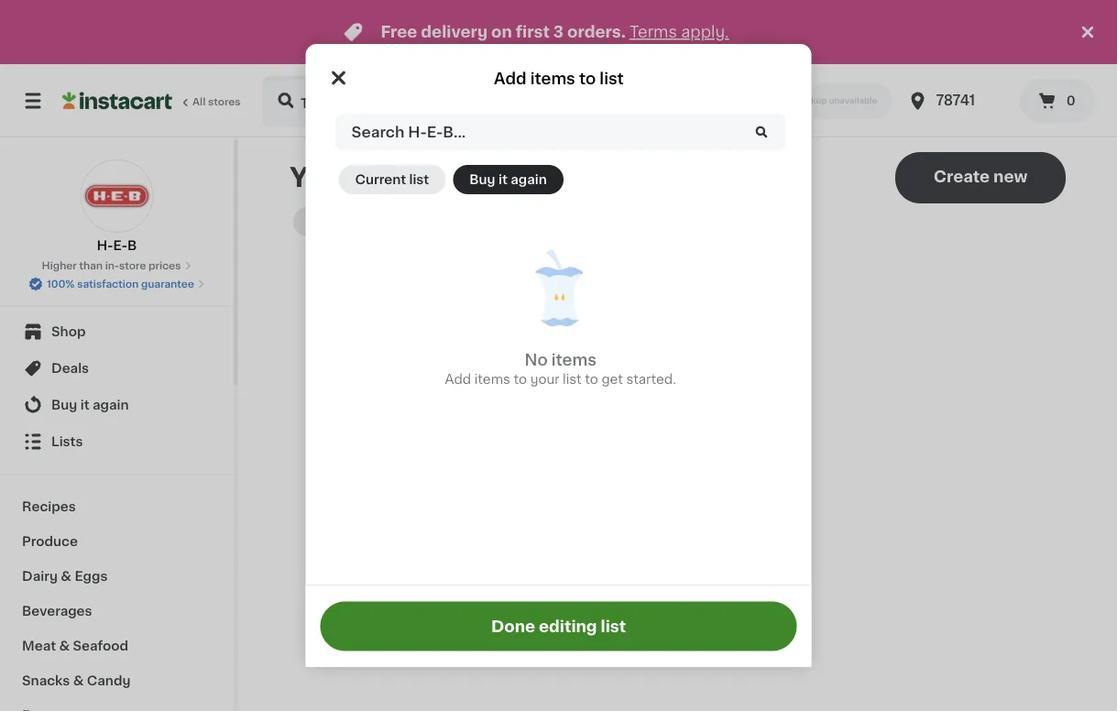 Task type: describe. For each thing, give the bounding box(es) containing it.
higher
[[42, 261, 77, 271]]

started.
[[626, 373, 676, 386]]

lists
[[51, 435, 83, 448]]

editing
[[539, 619, 597, 634]]

done editing list
[[491, 619, 626, 634]]

new
[[993, 169, 1027, 185]]

buy inside "link"
[[51, 399, 77, 411]]

no
[[525, 352, 548, 368]]

100% satisfaction guarantee button
[[28, 273, 205, 291]]

add items to list
[[494, 71, 624, 87]]

get
[[601, 373, 623, 386]]

items for add
[[530, 71, 575, 87]]

store
[[119, 261, 146, 271]]

current
[[355, 173, 406, 186]]

list right the editing
[[601, 619, 626, 634]]

buy it again inside button
[[469, 173, 547, 186]]

on
[[491, 24, 512, 40]]

e- inside button
[[427, 125, 443, 139]]

prices
[[148, 261, 181, 271]]

current list button
[[339, 165, 446, 194]]

all stores
[[192, 97, 241, 107]]

beverages
[[22, 605, 92, 618]]

create
[[933, 169, 990, 185]]

snacks
[[22, 674, 70, 687]]

0 horizontal spatial h-
[[97, 239, 113, 252]]

h-e-b logo image
[[80, 159, 153, 233]]

100% satisfaction guarantee
[[47, 279, 194, 289]]

snacks & candy link
[[11, 663, 223, 698]]

than
[[79, 261, 103, 271]]

list inside no items add items to your list to get started.
[[563, 373, 582, 386]]

buy inside button
[[469, 173, 495, 186]]

meat
[[22, 640, 56, 652]]

no items add items to your list to get started.
[[445, 352, 676, 386]]

h-e-b
[[97, 239, 137, 252]]

add inside no items add items to your list to get started.
[[445, 373, 471, 386]]

b
[[127, 239, 137, 252]]

all stores link
[[62, 75, 242, 126]]

0 button
[[1020, 79, 1095, 123]]

service type group
[[695, 83, 892, 118]]

2 vertical spatial items
[[474, 373, 510, 386]]

to left 'your'
[[514, 373, 527, 386]]

your
[[530, 373, 559, 386]]

& for dairy
[[61, 570, 71, 583]]

items for no
[[551, 352, 596, 368]]

seafood
[[73, 640, 128, 652]]

terms
[[629, 24, 677, 40]]

higher than in-store prices link
[[42, 258, 192, 273]]

shop
[[51, 325, 86, 338]]

guarantee
[[141, 279, 194, 289]]

h-e-b link
[[80, 159, 153, 255]]

78741
[[936, 94, 975, 107]]

to left get
[[585, 373, 598, 386]]

dairy & eggs
[[22, 570, 108, 583]]

produce link
[[11, 524, 223, 559]]

your
[[290, 164, 354, 191]]

100%
[[47, 279, 75, 289]]

it inside button
[[499, 173, 508, 186]]



Task type: locate. For each thing, give the bounding box(es) containing it.
1 horizontal spatial it
[[499, 173, 508, 186]]

it down search h-e-b... button
[[499, 173, 508, 186]]

buy it again down deals
[[51, 399, 129, 411]]

items
[[530, 71, 575, 87], [551, 352, 596, 368], [474, 373, 510, 386]]

1 vertical spatial e-
[[113, 239, 127, 252]]

list_add_items dialog
[[306, 44, 811, 667]]

add left 'your'
[[445, 373, 471, 386]]

& left candy
[[73, 674, 84, 687]]

delivery
[[421, 24, 488, 40]]

0 vertical spatial items
[[530, 71, 575, 87]]

0 horizontal spatial add
[[445, 373, 471, 386]]

list down the orders.
[[600, 71, 624, 87]]

candy
[[87, 674, 131, 687]]

shop link
[[11, 313, 223, 350]]

0 vertical spatial buy it again
[[469, 173, 547, 186]]

&
[[61, 570, 71, 583], [59, 640, 70, 652], [73, 674, 84, 687]]

apply.
[[681, 24, 729, 40]]

2 vertical spatial &
[[73, 674, 84, 687]]

beverages link
[[11, 594, 223, 629]]

recipes
[[22, 500, 76, 513]]

again down search h-e-b... button
[[511, 173, 547, 186]]

h- left b...
[[408, 125, 427, 139]]

add
[[494, 71, 527, 87], [445, 373, 471, 386]]

list
[[600, 71, 624, 87], [409, 173, 429, 186], [563, 373, 582, 386], [601, 619, 626, 634]]

buy right current list
[[469, 173, 495, 186]]

buy it again link
[[11, 387, 223, 423]]

0 horizontal spatial e-
[[113, 239, 127, 252]]

0 vertical spatial it
[[499, 173, 508, 186]]

0 horizontal spatial buy it again
[[51, 399, 129, 411]]

search h-e-b...
[[351, 125, 466, 139]]

1 horizontal spatial add
[[494, 71, 527, 87]]

buy it again button
[[453, 165, 563, 194]]

done editing list button
[[320, 602, 797, 651]]

search
[[351, 125, 404, 139]]

items left 'your'
[[474, 373, 510, 386]]

terms apply. link
[[629, 24, 729, 40]]

& right meat at the bottom left of the page
[[59, 640, 70, 652]]

& for meat
[[59, 640, 70, 652]]

done
[[491, 619, 535, 634]]

1 horizontal spatial buy
[[469, 173, 495, 186]]

78741 button
[[907, 75, 1017, 126]]

dairy
[[22, 570, 58, 583]]

satisfaction
[[77, 279, 139, 289]]

1 vertical spatial again
[[93, 399, 129, 411]]

1 horizontal spatial again
[[511, 173, 547, 186]]

0 horizontal spatial it
[[80, 399, 89, 411]]

it inside "link"
[[80, 399, 89, 411]]

items up 'your'
[[551, 352, 596, 368]]

free
[[381, 24, 417, 40]]

again inside button
[[511, 173, 547, 186]]

0 vertical spatial add
[[494, 71, 527, 87]]

3
[[553, 24, 564, 40]]

& left eggs
[[61, 570, 71, 583]]

add down on
[[494, 71, 527, 87]]

deals
[[51, 362, 89, 375]]

0 vertical spatial &
[[61, 570, 71, 583]]

again inside "link"
[[93, 399, 129, 411]]

all
[[192, 97, 205, 107]]

higher than in-store prices
[[42, 261, 181, 271]]

recipes link
[[11, 489, 223, 524]]

0 vertical spatial buy
[[469, 173, 495, 186]]

h-
[[408, 125, 427, 139], [97, 239, 113, 252]]

1 vertical spatial it
[[80, 399, 89, 411]]

items down 'free delivery on first 3 orders. terms apply.'
[[530, 71, 575, 87]]

in-
[[105, 261, 119, 271]]

dairy & eggs link
[[11, 559, 223, 594]]

eggs
[[75, 570, 108, 583]]

e-
[[427, 125, 443, 139], [113, 239, 127, 252]]

1 vertical spatial &
[[59, 640, 70, 652]]

0 horizontal spatial again
[[93, 399, 129, 411]]

it
[[499, 173, 508, 186], [80, 399, 89, 411]]

1 horizontal spatial h-
[[408, 125, 427, 139]]

again up lists link
[[93, 399, 129, 411]]

buy it again down search h-e-b... button
[[469, 173, 547, 186]]

instacart logo image
[[62, 90, 172, 112]]

stores
[[208, 97, 241, 107]]

it down deals
[[80, 399, 89, 411]]

e- right search
[[427, 125, 443, 139]]

deals link
[[11, 350, 223, 387]]

0
[[1066, 94, 1075, 107]]

1 horizontal spatial e-
[[427, 125, 443, 139]]

buy
[[469, 173, 495, 186], [51, 399, 77, 411]]

1 vertical spatial buy it again
[[51, 399, 129, 411]]

limited time offer region
[[0, 0, 1077, 64]]

0 vertical spatial again
[[511, 173, 547, 186]]

free delivery on first 3 orders. terms apply.
[[381, 24, 729, 40]]

lists
[[360, 164, 418, 191]]

list right 'your'
[[563, 373, 582, 386]]

list right 'current'
[[409, 173, 429, 186]]

orders.
[[567, 24, 626, 40]]

buy it again
[[469, 173, 547, 186], [51, 399, 129, 411]]

None search field
[[262, 75, 679, 126]]

create new button
[[895, 152, 1066, 203]]

h- up higher than in-store prices
[[97, 239, 113, 252]]

& for snacks
[[73, 674, 84, 687]]

lists link
[[11, 423, 223, 460]]

search h-e-b... button
[[335, 114, 786, 150]]

0 horizontal spatial buy
[[51, 399, 77, 411]]

1 vertical spatial h-
[[97, 239, 113, 252]]

h- inside button
[[408, 125, 427, 139]]

current list
[[355, 173, 429, 186]]

1 horizontal spatial buy it again
[[469, 173, 547, 186]]

buy it again inside "link"
[[51, 399, 129, 411]]

e- up higher than in-store prices link
[[113, 239, 127, 252]]

meat & seafood link
[[11, 629, 223, 663]]

produce
[[22, 535, 78, 548]]

buy up the lists
[[51, 399, 77, 411]]

snacks & candy
[[22, 674, 131, 687]]

1 vertical spatial buy
[[51, 399, 77, 411]]

1 vertical spatial items
[[551, 352, 596, 368]]

to down the orders.
[[579, 71, 596, 87]]

create new
[[933, 169, 1027, 185]]

first
[[516, 24, 550, 40]]

to
[[579, 71, 596, 87], [514, 373, 527, 386], [585, 373, 598, 386]]

0 vertical spatial h-
[[408, 125, 427, 139]]

your lists
[[290, 164, 418, 191]]

again
[[511, 173, 547, 186], [93, 399, 129, 411]]

0 vertical spatial e-
[[427, 125, 443, 139]]

b...
[[443, 125, 466, 139]]

1 vertical spatial add
[[445, 373, 471, 386]]

meat & seafood
[[22, 640, 128, 652]]



Task type: vqa. For each thing, say whether or not it's contained in the screenshot.
DRIVE
no



